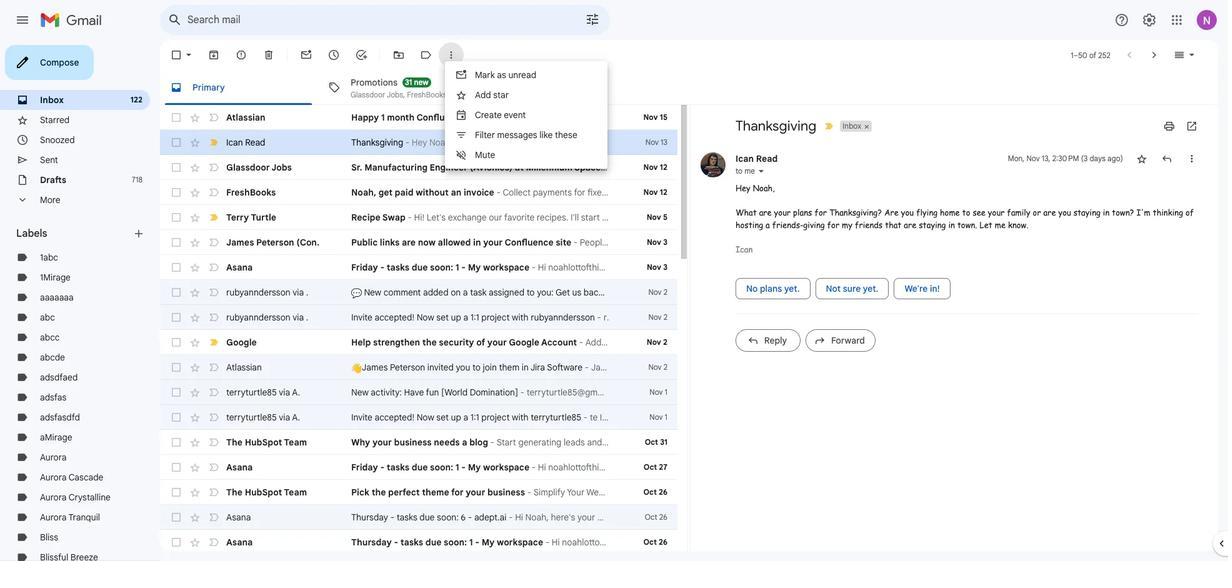 Task type: vqa. For each thing, say whether or not it's contained in the screenshot.
Back
yes



Task type: describe. For each thing, give the bounding box(es) containing it.
0 vertical spatial me
[[745, 166, 755, 176]]

soon: left "6" on the bottom left of page
[[437, 512, 459, 523]]

1 hi from the left
[[515, 512, 523, 523]]

fun
[[426, 387, 439, 398]]

glassdoor
[[226, 162, 270, 173]]

unread
[[509, 69, 537, 81]]

oct 31
[[645, 438, 668, 447]]

📅 image
[[524, 113, 534, 124]]

soon: up 'pick the perfect theme for your business -'
[[430, 462, 453, 473]]

Not starred checkbox
[[1136, 153, 1149, 165]]

0 vertical spatial the
[[423, 337, 437, 348]]

new for new activity: have fun [world domination] -
[[351, 387, 369, 398]]

3 for public links are now allowed in your confluence site -
[[664, 238, 668, 247]]

now for invite accepted! now set up a 1:1 project with terryturtle85
[[417, 412, 434, 423]]

12 row from the top
[[160, 380, 678, 405]]

9 row from the top
[[160, 305, 678, 330]]

are right 'or'
[[1044, 207, 1056, 218]]

social tab
[[476, 70, 634, 105]]

row containing james peterson (con.
[[160, 230, 678, 255]]

peterson for invited
[[390, 362, 425, 373]]

adsdfaed
[[40, 372, 78, 383]]

archive image
[[208, 49, 220, 61]]

tasks:
[[686, 512, 709, 523]]

1 horizontal spatial read
[[756, 153, 778, 164]]

718
[[132, 175, 143, 184]]

gmail image
[[40, 8, 108, 33]]

2 terryturtle85 via a. from the top
[[226, 412, 300, 423]]

in left jira
[[522, 362, 529, 373]]

a down [world
[[464, 412, 468, 423]]

recipe swap -
[[351, 212, 414, 223]]

thanksgiving main content
[[160, 40, 1229, 562]]

activity:
[[371, 387, 402, 398]]

cascade
[[69, 472, 103, 483]]

labels navigation
[[0, 40, 160, 562]]

mark
[[475, 69, 495, 81]]

thinking
[[1153, 207, 1184, 218]]

snooze image
[[328, 49, 340, 61]]

giving
[[804, 219, 825, 230]]

adept.ai
[[475, 512, 507, 523]]

2:30 pm
[[1053, 154, 1080, 163]]

apply
[[912, 162, 936, 173]]

2 vertical spatial with
[[1137, 512, 1154, 523]]

in down home
[[949, 219, 955, 230]]

snoozed link
[[40, 134, 75, 146]]

new activity: have fun [world domination] -
[[351, 387, 527, 398]]

public links are now allowed in your confluence site -
[[351, 237, 580, 248]]

invite for invite accepted! now set up a 1:1 project with rubyanndersson -
[[351, 312, 373, 323]]

asana for friday - tasks due soon: 1 - my workspace
[[226, 462, 253, 473]]

team for pick
[[284, 487, 307, 498]]

nov 2 for atlassian
[[649, 363, 668, 372]]

toggle split pane mode image
[[1174, 49, 1186, 61]]

the for pick the perfect theme for your business -
[[226, 487, 243, 498]]

nov 3 for public links are now allowed in your confluence site -
[[647, 238, 668, 247]]

of right '50'
[[1090, 50, 1097, 60]]

and
[[727, 162, 743, 173]]

0 vertical spatial get
[[556, 287, 570, 298]]

i'm
[[1137, 207, 1151, 218]]

paid
[[395, 187, 414, 198]]

tasks up 'perfect'
[[387, 462, 410, 473]]

3 for friday - tasks due soon: 1 - my workspace -
[[664, 263, 668, 272]]

we're in!
[[905, 283, 940, 295]]

james for james peterson invited you to join them in jira software
[[362, 362, 388, 373]]

sent link
[[40, 154, 58, 166]]

18 row from the top
[[160, 530, 678, 555]]

your up "6" on the bottom left of page
[[466, 487, 485, 498]]

links
[[380, 237, 400, 248]]

of right update
[[649, 512, 657, 523]]

0 vertical spatial my
[[468, 262, 481, 273]]

2 friday - tasks due soon: 1 - my workspace - from the top
[[351, 462, 538, 473]]

asana for thursday - tasks due soon: 1 - my workspace
[[226, 537, 253, 548]]

reply
[[765, 335, 787, 346]]

inbox for inbox button
[[843, 121, 862, 131]]

abcde link
[[40, 352, 65, 363]]

back
[[584, 287, 603, 298]]

aurora for aurora link
[[40, 452, 67, 463]]

0 horizontal spatial staying
[[919, 219, 946, 230]]

2 friday from the top
[[351, 462, 378, 473]]

here's
[[551, 512, 576, 523]]

aurora for aurora tranquil
[[40, 512, 67, 523]]

a inside what are your plans for thanksgiving? are you flying home to see your family or are you staying in town? i'm thinking of hosting a friends-giving for my friends that are staying in town. let me know.
[[766, 219, 770, 230]]

your right allowed
[[483, 237, 503, 248]]

you:
[[537, 287, 554, 298]]

for left the my at the right top of the page
[[828, 219, 840, 230]]

no
[[747, 283, 758, 295]]

2 2 from the top
[[664, 313, 668, 322]]

abcc link
[[40, 332, 60, 343]]

16 row from the top
[[160, 480, 678, 505]]

settings image
[[1142, 13, 1157, 28]]

15 row from the top
[[160, 455, 678, 480]]

drafts link
[[40, 174, 66, 186]]

promotions, 31 new messages, tab
[[318, 70, 476, 105]]

aurora cascade link
[[40, 472, 103, 483]]

nov 3 for friday - tasks due soon: 1 - my workspace -
[[647, 263, 668, 272]]

1 horizontal spatial staying
[[1074, 207, 1101, 218]]

daily
[[598, 512, 616, 523]]

adsfasdfd
[[40, 412, 80, 423]]

add to tasks image
[[355, 49, 368, 61]]

in right allowed
[[473, 237, 481, 248]]

allowed
[[438, 237, 471, 248]]

noah
[[1208, 512, 1229, 523]]

aurora for aurora crystalline
[[40, 492, 67, 503]]

abcde
[[40, 352, 65, 363]]

james for james peterson (con.
[[226, 237, 254, 248]]

31 inside tab
[[405, 77, 412, 87]]

mon, nov 13, 2:30 pm (3 days ago) cell
[[1008, 153, 1124, 165]]

for right theme
[[452, 487, 464, 498]]

thanksgiving?
[[830, 207, 882, 218]]

0 horizontal spatial noah,
[[351, 187, 376, 198]]

third: get organized with sections… hi noah
[[1052, 512, 1229, 523]]

more image
[[445, 49, 458, 61]]

me inside what are your plans for thanksgiving? are you flying home to see your family or are you staying in town? i'm thinking of hosting a friends-giving for my friends that are staying in town. let me know.
[[995, 219, 1006, 230]]

the hubspot team for pick
[[226, 487, 307, 498]]

1 a. from the top
[[292, 387, 300, 398]]

third:
[[1054, 512, 1077, 523]]

accepted! for invite accepted! now set up a 1:1 project with rubyanndersson -
[[375, 312, 415, 323]]

add star
[[475, 89, 509, 101]]

not sure yet. button
[[816, 278, 889, 300]]

to left join
[[473, 362, 481, 373]]

noah, get paid without an invoice -
[[351, 187, 503, 198]]

aurora crystalline link
[[40, 492, 111, 503]]

2 nov 12 from the top
[[644, 188, 668, 197]]

soon: up added
[[430, 262, 453, 273]]

in!
[[930, 283, 940, 295]]

due down now on the left top of page
[[412, 262, 428, 273]]

hey
[[736, 183, 751, 194]]

1 atlassian from the top
[[226, 112, 266, 123]]

oct 26 for pick the perfect theme for your business
[[644, 488, 668, 497]]

oct for pick the perfect theme for your business -
[[644, 488, 657, 497]]

freshbooks
[[226, 187, 276, 198]]

now for invite accepted! now set up a 1:1 project with rubyanndersson
[[417, 312, 434, 323]]

hubspot for why
[[245, 437, 282, 448]]

abcc
[[40, 332, 60, 343]]

0 vertical spatial confluence
[[417, 112, 466, 123]]

compose button
[[5, 45, 94, 80]]

domination]
[[470, 387, 518, 398]]

your up friends-
[[774, 207, 791, 218]]

have
[[404, 387, 424, 398]]

friends
[[855, 219, 883, 230]]

town.
[[958, 219, 978, 230]]

Search mail text field
[[188, 14, 550, 26]]

messages
[[497, 129, 538, 141]]

no plans yet.
[[747, 283, 800, 295]]

ago)
[[1108, 154, 1124, 163]]

mark as unread
[[475, 69, 537, 81]]

(avionics)
[[470, 162, 513, 173]]

project for rubyanndersson
[[482, 312, 510, 323]]

💬 image
[[351, 288, 362, 299]]

in left town?
[[1103, 207, 1110, 218]]

13 row from the top
[[160, 405, 678, 430]]

workspace for fourth row from the bottom of the thanksgiving main content
[[483, 462, 530, 473]]

due down theme
[[420, 512, 435, 523]]

due down 'thursday - tasks due soon: 6 - adept.ai'
[[426, 537, 442, 548]]

you.
[[891, 162, 910, 173]]

asana for thursday - tasks due soon: 6 - adept.ai
[[226, 512, 251, 523]]

blog
[[470, 437, 488, 448]]

1 google from the left
[[226, 337, 257, 348]]

your up join
[[488, 337, 507, 348]]

adsdfaed link
[[40, 372, 78, 383]]

account
[[542, 337, 577, 348]]

older image
[[1149, 49, 1161, 61]]

17 row from the top
[[160, 505, 1229, 530]]

are right what
[[760, 207, 772, 218]]

company
[[684, 162, 724, 173]]

workspace for first row from the bottom of the thanksgiving main content
[[497, 537, 543, 548]]

1 terryturtle85 via a. from the top
[[226, 387, 300, 398]]

nov inside cell
[[1027, 154, 1040, 163]]

1:1 for terryturtle85
[[471, 412, 479, 423]]

oct down update
[[644, 538, 657, 547]]

at
[[515, 162, 524, 173]]

sure
[[843, 283, 861, 295]]

2 for rubyanndersson via .
[[664, 288, 668, 297]]

2 for atlassian
[[664, 363, 668, 372]]

1 friday from the top
[[351, 262, 378, 273]]

aurora tranquil link
[[40, 512, 100, 523]]

50
[[1079, 50, 1088, 60]]

13
[[661, 138, 668, 147]]

1:1 for rubyanndersson
[[471, 312, 479, 323]]

organized
[[1095, 512, 1135, 523]]

space
[[575, 162, 601, 173]]

days
[[1090, 154, 1106, 163]]

new comment added on a task assigned to you: get us back on track link
[[351, 286, 638, 299]]

1 friday - tasks due soon: 1 - my workspace - from the top
[[351, 262, 538, 273]]

plans inside no plans yet. button
[[760, 283, 782, 295]]

to left 8
[[736, 166, 743, 176]]

we're
[[905, 283, 928, 295]]

0 horizontal spatial business
[[394, 437, 432, 448]]

1 rubyanndersson via . from the top
[[226, 287, 308, 298]]

inbox for inbox link
[[40, 94, 64, 106]]

2 on from the left
[[605, 287, 615, 298]]

for right ca
[[877, 162, 889, 173]]

2 vertical spatial oct 26
[[644, 538, 668, 547]]

row containing glassdoor jobs
[[160, 155, 960, 180]]

1 vertical spatial confluence
[[505, 237, 554, 248]]

oct for why your business needs a blog -
[[645, 438, 658, 447]]

support image
[[1115, 13, 1130, 28]]

what
[[736, 207, 757, 218]]

reply link
[[736, 330, 801, 352]]

snoozed
[[40, 134, 75, 146]]

task
[[470, 287, 487, 298]]



Task type: locate. For each thing, give the bounding box(es) containing it.
1 1:1 from the top
[[471, 312, 479, 323]]

0 vertical spatial business
[[394, 437, 432, 448]]

2 invite from the top
[[351, 412, 373, 423]]

2 yet. from the left
[[863, 283, 879, 295]]

1 vertical spatial ican read
[[736, 153, 778, 164]]

primary tab
[[160, 70, 317, 105]]

me right let
[[995, 219, 1006, 230]]

james
[[226, 237, 254, 248], [362, 362, 388, 373]]

nov 12
[[644, 163, 668, 172], [644, 188, 668, 197]]

1 horizontal spatial on
[[605, 287, 615, 298]]

up for terryturtle85
[[451, 412, 461, 423]]

1 vertical spatial set
[[437, 412, 449, 423]]

0 horizontal spatial inbox
[[40, 94, 64, 106]]

1 horizontal spatial google
[[509, 337, 540, 348]]

0 vertical spatial inbox
[[40, 94, 64, 106]]

friday - tasks due soon: 1 - my workspace - down needs
[[351, 462, 538, 473]]

1 horizontal spatial peterson
[[390, 362, 425, 373]]

2 up from the top
[[451, 412, 461, 423]]

oct 26 for thursday - tasks due soon: 6 - adept.ai
[[645, 513, 668, 522]]

2 hi from the left
[[1198, 512, 1206, 523]]

hubspot for pick
[[245, 487, 282, 498]]

1 project from the top
[[482, 312, 510, 323]]

aurora down amirage
[[40, 452, 67, 463]]

1mirage
[[40, 272, 71, 283]]

1 horizontal spatial business
[[488, 487, 525, 498]]

0 horizontal spatial the
[[372, 487, 386, 498]]

oct up oct 27
[[645, 438, 658, 447]]

oct down oct 27
[[644, 488, 657, 497]]

are down you flying
[[904, 219, 917, 230]]

set for rubyanndersson
[[437, 312, 449, 323]]

0 vertical spatial nov 12
[[644, 163, 668, 172]]

ican read inside row
[[226, 137, 265, 148]]

0 vertical spatial a.
[[292, 387, 300, 398]]

1 vertical spatial you
[[456, 362, 470, 373]]

1 on from the left
[[451, 287, 461, 298]]

hi left noah
[[1198, 512, 1206, 523]]

1 set from the top
[[437, 312, 449, 323]]

0 vertical spatial nov 1
[[650, 388, 668, 397]]

2 thursday from the top
[[351, 537, 392, 548]]

help strengthen the security of your google account -
[[351, 337, 586, 348]]

2 the from the top
[[226, 487, 243, 498]]

0 vertical spatial you
[[1059, 207, 1072, 218]]

are left now on the left top of page
[[402, 237, 416, 248]]

are
[[760, 207, 772, 218], [1044, 207, 1056, 218], [904, 219, 917, 230], [402, 237, 416, 248]]

1 2 from the top
[[664, 288, 668, 297]]

show details image
[[758, 168, 765, 175]]

5 row from the top
[[160, 205, 678, 230]]

staying down you flying
[[919, 219, 946, 230]]

project for terryturtle85
[[482, 412, 510, 423]]

team
[[284, 437, 307, 448], [284, 487, 307, 498]]

nov 5
[[647, 213, 668, 222]]

0 vertical spatial rubyanndersson via .
[[226, 287, 308, 298]]

1 accepted! from the top
[[375, 312, 415, 323]]

team for why
[[284, 437, 307, 448]]

like
[[540, 129, 553, 141]]

my up task
[[468, 262, 481, 273]]

thanksgiving inside row
[[351, 137, 403, 148]]

with down "assigned"
[[512, 312, 529, 323]]

1 vertical spatial hubspot
[[245, 487, 282, 498]]

for up giving
[[815, 207, 827, 218]]

1 vertical spatial project
[[482, 412, 510, 423]]

yet. inside the not sure yet. "button"
[[863, 283, 879, 295]]

your right why
[[373, 437, 392, 448]]

26 down - hi noah, here's your daily update of asana tasks:
[[659, 538, 668, 547]]

friday - tasks due soon: 1 - my workspace - up added
[[351, 262, 538, 273]]

2 atlassian from the top
[[226, 362, 262, 373]]

my for first row from the bottom of the thanksgiving main content
[[482, 537, 495, 548]]

labels image
[[420, 49, 433, 61]]

labels heading
[[16, 228, 133, 240]]

get
[[379, 187, 393, 198]]

1 vertical spatial new
[[351, 387, 369, 398]]

0 vertical spatial set
[[437, 312, 449, 323]]

31 up 27
[[660, 438, 668, 447]]

software
[[547, 362, 583, 373]]

the hubspot team for why
[[226, 437, 307, 448]]

ican up glassdoor
[[226, 137, 243, 148]]

a inside new comment added on a task assigned to you: get us back on track link
[[463, 287, 468, 298]]

0 horizontal spatial ican read
[[226, 137, 265, 148]]

ican inside row
[[226, 137, 243, 148]]

mute
[[475, 149, 495, 161]]

no plans yet. button
[[736, 278, 811, 300]]

drafts
[[40, 174, 66, 186]]

tab list inside thanksgiving main content
[[160, 70, 1219, 105]]

1 vertical spatial friday
[[351, 462, 378, 473]]

up for rubyanndersson
[[451, 312, 461, 323]]

noah, left the get
[[351, 187, 376, 198]]

nov 2 for rubyanndersson via .
[[649, 288, 668, 297]]

1 thursday from the top
[[351, 512, 388, 523]]

yet. for not sure yet.
[[863, 283, 879, 295]]

1 vertical spatial rubyanndersson via .
[[226, 312, 308, 323]]

track
[[618, 287, 638, 298]]

2 nov 3 from the top
[[647, 263, 668, 272]]

oct 26 down update
[[644, 538, 668, 547]]

2 26 from the top
[[660, 513, 668, 522]]

row containing terry turtle
[[160, 205, 678, 230]]

1 vertical spatial nov 1
[[650, 413, 668, 422]]

accepted! for invite accepted! now set up a 1:1 project with terryturtle85 -
[[375, 412, 415, 423]]

1 vertical spatial atlassian
[[226, 362, 262, 373]]

of right thinking
[[1186, 207, 1195, 218]]

0 vertical spatial friday - tasks due soon: 1 - my workspace -
[[351, 262, 538, 273]]

None checkbox
[[170, 136, 183, 149], [170, 186, 183, 199], [170, 211, 183, 224], [170, 236, 183, 249], [170, 261, 183, 274], [170, 311, 183, 324], [170, 361, 183, 374], [170, 386, 183, 399], [170, 461, 183, 474], [170, 486, 183, 499], [170, 511, 183, 524], [170, 536, 183, 549], [170, 136, 183, 149], [170, 186, 183, 199], [170, 211, 183, 224], [170, 236, 183, 249], [170, 261, 183, 274], [170, 311, 183, 324], [170, 361, 183, 374], [170, 386, 183, 399], [170, 461, 183, 474], [170, 486, 183, 499], [170, 511, 183, 524], [170, 536, 183, 549]]

happy 1 month confluence anniversary! link
[[351, 111, 609, 124]]

11 row from the top
[[160, 355, 678, 380]]

plans inside what are your plans for thanksgiving? are you flying home to see your family or are you staying in town? i'm thinking of hosting a friends-giving for my friends that are staying in town. let me know.
[[794, 207, 812, 218]]

1 horizontal spatial 31
[[660, 438, 668, 447]]

not
[[826, 283, 841, 295]]

plans right no in the bottom of the page
[[760, 283, 782, 295]]

1 3 from the top
[[664, 238, 668, 247]]

yet. right no in the bottom of the page
[[785, 283, 800, 295]]

home
[[940, 207, 960, 218]]

1 vertical spatial invite
[[351, 412, 373, 423]]

3 aurora from the top
[[40, 492, 67, 503]]

to me
[[736, 166, 755, 176]]

bliss
[[40, 532, 58, 543]]

2 rubyanndersson via . from the top
[[226, 312, 308, 323]]

1 vertical spatial 12
[[660, 188, 668, 197]]

1 horizontal spatial james
[[362, 362, 388, 373]]

staying left town?
[[1074, 207, 1101, 218]]

yet. for no plans yet.
[[785, 283, 800, 295]]

1 vertical spatial ican
[[736, 153, 754, 164]]

set down added
[[437, 312, 449, 323]]

set for terryturtle85
[[437, 412, 449, 423]]

invite accepted! now set up a 1:1 project with terryturtle85 -
[[351, 412, 590, 423]]

2 12 from the top
[[660, 188, 668, 197]]

advanced search options image
[[580, 7, 605, 32]]

are inside row
[[402, 237, 416, 248]]

row containing freshbooks
[[160, 180, 678, 205]]

business up adept.ai
[[488, 487, 525, 498]]

ican up to me
[[736, 153, 754, 164]]

1 aurora from the top
[[40, 452, 67, 463]]

2 1:1 from the top
[[471, 412, 479, 423]]

0 vertical spatial terryturtle85 via a.
[[226, 387, 300, 398]]

a up help strengthen the security of your google account -
[[464, 312, 468, 323]]

1 horizontal spatial thanksgiving
[[736, 118, 817, 134]]

0 vertical spatial invite
[[351, 312, 373, 323]]

business left needs
[[394, 437, 432, 448]]

invite
[[351, 312, 373, 323], [351, 412, 373, 423]]

noah, down the show details image
[[753, 183, 775, 194]]

security
[[439, 337, 474, 348]]

7 row from the top
[[160, 255, 678, 280]]

let
[[980, 219, 993, 230]]

1 horizontal spatial me
[[995, 219, 1006, 230]]

0 vertical spatial new
[[364, 287, 382, 298]]

month
[[387, 112, 415, 123]]

strengthen
[[373, 337, 420, 348]]

my for fourth row from the bottom of the thanksgiving main content
[[468, 462, 481, 473]]

2 aurora from the top
[[40, 472, 67, 483]]

1 vertical spatial thursday
[[351, 537, 392, 548]]

0 vertical spatial workspace
[[483, 262, 530, 273]]

2 vertical spatial my
[[482, 537, 495, 548]]

me left the show details image
[[745, 166, 755, 176]]

oct left 27
[[644, 463, 657, 472]]

invite up why
[[351, 412, 373, 423]]

my down blog
[[468, 462, 481, 473]]

26
[[659, 488, 668, 497], [660, 513, 668, 522], [659, 538, 668, 547]]

2 project from the top
[[482, 412, 510, 423]]

0 vertical spatial ican read
[[226, 137, 265, 148]]

2 now from the top
[[417, 412, 434, 423]]

starred
[[40, 114, 70, 126]]

aurora for aurora cascade
[[40, 472, 67, 483]]

new for new comment added on a task assigned to you: get us back on track
[[364, 287, 382, 298]]

12
[[660, 163, 668, 172], [660, 188, 668, 197]]

on right added
[[451, 287, 461, 298]]

inbox up starred
[[40, 94, 64, 106]]

2 . from the top
[[306, 312, 308, 323]]

inbox button
[[841, 121, 863, 132]]

1 vertical spatial now
[[417, 412, 434, 423]]

31 new
[[405, 77, 429, 87]]

inbox up angeles,
[[843, 121, 862, 131]]

1 vertical spatial read
[[756, 153, 778, 164]]

2 3 from the top
[[664, 263, 668, 272]]

1 now from the top
[[417, 312, 434, 323]]

10 row from the top
[[160, 330, 678, 355]]

you inside what are your plans for thanksgiving? are you flying home to see your family or are you staying in town? i'm thinking of hosting a friends-giving for my friends that are staying in town. let me know.
[[1059, 207, 1072, 218]]

tranquil
[[68, 512, 100, 523]]

update
[[618, 512, 647, 523]]

12 right a
[[660, 163, 668, 172]]

nov 13
[[646, 138, 668, 147]]

asana
[[226, 262, 253, 273], [226, 462, 253, 473], [226, 512, 251, 523], [659, 512, 684, 523], [226, 537, 253, 548]]

confluence right month on the left of page
[[417, 112, 466, 123]]

comment
[[384, 287, 421, 298]]

1 horizontal spatial inbox
[[843, 121, 862, 131]]

1 team from the top
[[284, 437, 307, 448]]

crystalline
[[69, 492, 111, 503]]

a.
[[292, 387, 300, 398], [292, 412, 300, 423]]

tasks
[[387, 262, 410, 273], [387, 462, 410, 473], [397, 512, 418, 523], [401, 537, 423, 548]]

26 for pick the perfect theme for your business
[[659, 488, 668, 497]]

252
[[1099, 50, 1111, 60]]

anniversary!
[[468, 112, 522, 123]]

you inside row
[[456, 362, 470, 373]]

1 vertical spatial 31
[[660, 438, 668, 447]]

1 vertical spatial nov 3
[[647, 263, 668, 272]]

1 26 from the top
[[659, 488, 668, 497]]

yet. inside no plans yet. button
[[785, 283, 800, 295]]

1 horizontal spatial noah,
[[526, 512, 549, 523]]

to left you:
[[527, 287, 535, 298]]

james up the activity:
[[362, 362, 388, 373]]

the right pick
[[372, 487, 386, 498]]

nov 2 for google
[[647, 338, 668, 347]]

2 google from the left
[[509, 337, 540, 348]]

8 row from the top
[[160, 280, 678, 305]]

4 2 from the top
[[664, 363, 668, 372]]

in
[[796, 162, 804, 173], [1103, 207, 1110, 218], [949, 219, 955, 230], [473, 237, 481, 248], [522, 362, 529, 373]]

move to image
[[393, 49, 405, 61]]

3 row from the top
[[160, 155, 960, 180]]

forward link
[[806, 330, 876, 352]]

get
[[556, 287, 570, 298], [1079, 512, 1093, 523]]

3 26 from the top
[[659, 538, 668, 547]]

thursday for thursday - tasks due soon: 1 - my workspace -
[[351, 537, 392, 548]]

your left "daily"
[[578, 512, 595, 523]]

workspace down adept.ai
[[497, 537, 543, 548]]

now.
[[939, 162, 960, 173]]

friday down why
[[351, 462, 378, 473]]

2 a. from the top
[[292, 412, 300, 423]]

new
[[414, 77, 429, 87]]

0 vertical spatial staying
[[1074, 207, 1101, 218]]

peterson up have
[[390, 362, 425, 373]]

a left blog
[[462, 437, 467, 448]]

thanksgiving down happy
[[351, 137, 403, 148]]

happy 1 month confluence anniversary!
[[351, 112, 524, 123]]

0 vertical spatial atlassian
[[226, 112, 266, 123]]

jobs
[[272, 162, 292, 173]]

👋 image
[[351, 363, 362, 374]]

0 horizontal spatial yet.
[[785, 283, 800, 295]]

noah, left here's
[[526, 512, 549, 523]]

3
[[664, 238, 668, 247], [664, 263, 668, 272]]

my down adept.ai
[[482, 537, 495, 548]]

jobs
[[776, 162, 794, 173]]

0 vertical spatial thursday
[[351, 512, 388, 523]]

1 vertical spatial team
[[284, 487, 307, 498]]

hi right adept.ai
[[515, 512, 523, 523]]

2 for google
[[663, 338, 668, 347]]

1abc link
[[40, 252, 58, 263]]

nov 3
[[647, 238, 668, 247], [647, 263, 668, 272]]

26 right update
[[660, 513, 668, 522]]

friday
[[351, 262, 378, 273], [351, 462, 378, 473]]

peterson for (con.
[[256, 237, 294, 248]]

1 nov 12 from the top
[[644, 163, 668, 172]]

new down 👋 image
[[351, 387, 369, 398]]

2 the hubspot team from the top
[[226, 487, 307, 498]]

None checkbox
[[170, 49, 183, 61], [170, 111, 183, 124], [170, 161, 183, 174], [170, 286, 183, 299], [170, 336, 183, 349], [170, 411, 183, 424], [170, 436, 183, 449], [170, 49, 183, 61], [170, 111, 183, 124], [170, 161, 183, 174], [170, 286, 183, 299], [170, 336, 183, 349], [170, 411, 183, 424], [170, 436, 183, 449]]

0 horizontal spatial you
[[456, 362, 470, 373]]

what are your plans for thanksgiving? are you flying home to see your family or are you staying in town? i'm thinking of hosting a friends-giving for my friends that are staying in town. let me know.
[[736, 207, 1195, 230]]

due down why your business needs a blog -
[[412, 462, 428, 473]]

your up let
[[988, 207, 1005, 218]]

terryturtle85 via a.
[[226, 387, 300, 398], [226, 412, 300, 423]]

122
[[131, 95, 143, 104]]

0 vertical spatial 31
[[405, 77, 412, 87]]

tab list
[[160, 70, 1219, 105]]

oct right "daily"
[[645, 513, 658, 522]]

thursday for thursday - tasks due soon: 6 - adept.ai
[[351, 512, 388, 523]]

oct 26 down oct 27
[[644, 488, 668, 497]]

invite accepted! now set up a 1:1 project with rubyanndersson -
[[351, 312, 604, 323]]

row
[[160, 105, 678, 130], [160, 130, 678, 155], [160, 155, 960, 180], [160, 180, 678, 205], [160, 205, 678, 230], [160, 230, 678, 255], [160, 255, 678, 280], [160, 280, 678, 305], [160, 305, 678, 330], [160, 330, 678, 355], [160, 355, 678, 380], [160, 380, 678, 405], [160, 405, 678, 430], [160, 430, 678, 455], [160, 455, 678, 480], [160, 480, 678, 505], [160, 505, 1229, 530], [160, 530, 678, 555]]

1 vertical spatial nov 12
[[644, 188, 668, 197]]

you right 'or'
[[1059, 207, 1072, 218]]

row containing google
[[160, 330, 678, 355]]

in left "los"
[[796, 162, 804, 173]]

inbox inside button
[[843, 121, 862, 131]]

1 yet. from the left
[[785, 283, 800, 295]]

accepted! down the activity:
[[375, 412, 415, 423]]

1 vertical spatial 26
[[660, 513, 668, 522]]

1 vertical spatial terryturtle85 via a.
[[226, 412, 300, 423]]

invite for invite accepted! now set up a 1:1 project with terryturtle85 -
[[351, 412, 373, 423]]

of right 'security'
[[477, 337, 485, 348]]

1 vertical spatial inbox
[[843, 121, 862, 131]]

of inside what are your plans for thanksgiving? are you flying home to see your family or are you staying in town? i'm thinking of hosting a friends-giving for my friends that are staying in town. let me know.
[[1186, 207, 1195, 218]]

the for why your business needs a blog -
[[226, 437, 243, 448]]

tab list containing promotions
[[160, 70, 1219, 105]]

report spam image
[[235, 49, 248, 61]]

0 vertical spatial plans
[[794, 207, 812, 218]]

1 the hubspot team from the top
[[226, 437, 307, 448]]

the left 'security'
[[423, 337, 437, 348]]

2 nov 1 from the top
[[650, 413, 668, 422]]

with for rubyanndersson
[[512, 312, 529, 323]]

read inside row
[[245, 137, 265, 148]]

or
[[1033, 207, 1041, 218]]

1 horizontal spatial plans
[[794, 207, 812, 218]]

1 . from the top
[[306, 287, 308, 298]]

None search field
[[160, 5, 610, 35]]

a
[[644, 162, 650, 173]]

0 horizontal spatial plans
[[760, 283, 782, 295]]

why your business needs a blog -
[[351, 437, 497, 448]]

5
[[663, 213, 668, 222]]

oct 26 left tasks: at the bottom right of page
[[645, 513, 668, 522]]

soon: down "6" on the bottom left of page
[[444, 537, 467, 548]]

0 horizontal spatial 31
[[405, 77, 412, 87]]

2 hubspot from the top
[[245, 487, 282, 498]]

6
[[461, 512, 466, 523]]

0 horizontal spatial confluence
[[417, 112, 466, 123]]

1 vertical spatial the
[[372, 487, 386, 498]]

new right 💬 icon
[[364, 287, 382, 298]]

2 vertical spatial 26
[[659, 538, 668, 547]]

yet. right sure
[[863, 283, 879, 295]]

recipe
[[351, 212, 381, 223]]

nov 12 down sr. manufacturing engineer (avionics) at millennium space systems, a boeing company and 8 more jobs in los angeles, ca for you. apply now.
[[644, 188, 668, 197]]

tasks up comment
[[387, 262, 410, 273]]

us
[[572, 287, 582, 298]]

ican read up glassdoor
[[226, 137, 265, 148]]

6 row from the top
[[160, 230, 678, 255]]

these
[[555, 129, 578, 141]]

jira
[[531, 362, 545, 373]]

1 vertical spatial accepted!
[[375, 412, 415, 423]]

turtle
[[251, 212, 276, 223]]

know.
[[1009, 219, 1029, 230]]

sent
[[40, 154, 58, 166]]

workspace down blog
[[483, 462, 530, 473]]

2 horizontal spatial noah,
[[753, 183, 775, 194]]

0 horizontal spatial on
[[451, 287, 461, 298]]

1 vertical spatial get
[[1079, 512, 1093, 523]]

new
[[364, 287, 382, 298], [351, 387, 369, 398]]

aurora link
[[40, 452, 67, 463]]

main menu image
[[15, 13, 30, 28]]

0 vertical spatial .
[[306, 287, 308, 298]]

thanksgiving for thanksgiving -
[[351, 137, 403, 148]]

tasks down 'perfect'
[[397, 512, 418, 523]]

2 accepted! from the top
[[375, 412, 415, 423]]

to up town.
[[963, 207, 971, 218]]

15
[[660, 113, 668, 122]]

1 vertical spatial the hubspot team
[[226, 487, 307, 498]]

31 inside row
[[660, 438, 668, 447]]

workspace up "assigned"
[[483, 262, 530, 273]]

to inside what are your plans for thanksgiving? are you flying home to see your family or are you staying in town? i'm thinking of hosting a friends-giving for my friends that are staying in town. let me know.
[[963, 207, 971, 218]]

terryturtle85
[[226, 387, 277, 398], [226, 412, 277, 423], [531, 412, 582, 423]]

1 12 from the top
[[660, 163, 668, 172]]

accepted!
[[375, 312, 415, 323], [375, 412, 415, 423]]

1 invite from the top
[[351, 312, 373, 323]]

1 up from the top
[[451, 312, 461, 323]]

1 vertical spatial thanksgiving
[[351, 137, 403, 148]]

0 vertical spatial up
[[451, 312, 461, 323]]

1 horizontal spatial confluence
[[505, 237, 554, 248]]

0 horizontal spatial hi
[[515, 512, 523, 523]]

4 aurora from the top
[[40, 512, 67, 523]]

ican read up the show details image
[[736, 153, 778, 164]]

2 vertical spatial ican
[[736, 244, 753, 255]]

0 vertical spatial team
[[284, 437, 307, 448]]

1 horizontal spatial get
[[1079, 512, 1093, 523]]

[world
[[442, 387, 468, 398]]

sr.
[[351, 162, 362, 173]]

project down new comment added on a task assigned to you: get us back on track link
[[482, 312, 510, 323]]

1 vertical spatial business
[[488, 487, 525, 498]]

sr. manufacturing engineer (avionics) at millennium space systems, a boeing company and 8 more jobs in los angeles, ca for you. apply now. link
[[351, 161, 960, 174]]

tasks down 'thursday - tasks due soon: 6 - adept.ai'
[[401, 537, 423, 548]]

0 vertical spatial hubspot
[[245, 437, 282, 448]]

1 vertical spatial 1:1
[[471, 412, 479, 423]]

2 set from the top
[[437, 412, 449, 423]]

inbox inside labels navigation
[[40, 94, 64, 106]]

0 vertical spatial peterson
[[256, 237, 294, 248]]

0 vertical spatial the
[[226, 437, 243, 448]]

thanksgiving for thanksgiving
[[736, 118, 817, 134]]

thursday
[[351, 512, 388, 523], [351, 537, 392, 548]]

1 horizontal spatial you
[[1059, 207, 1072, 218]]

oct for friday - tasks due soon: 1 - my workspace -
[[644, 463, 657, 472]]

1 nov 3 from the top
[[647, 238, 668, 247]]

1abc
[[40, 252, 58, 263]]

up
[[451, 312, 461, 323], [451, 412, 461, 423]]

a left task
[[463, 287, 468, 298]]

for
[[877, 162, 889, 173], [815, 207, 827, 218], [828, 219, 840, 230], [452, 487, 464, 498]]

ican down hosting
[[736, 244, 753, 255]]

1 horizontal spatial ican read
[[736, 153, 778, 164]]

14 row from the top
[[160, 430, 678, 455]]

row containing ican read
[[160, 130, 678, 155]]

1 vertical spatial plans
[[760, 283, 782, 295]]

more
[[752, 162, 774, 173]]

town?
[[1112, 207, 1135, 218]]

4 row from the top
[[160, 180, 678, 205]]

0 horizontal spatial me
[[745, 166, 755, 176]]

labels
[[16, 228, 47, 240]]

13,
[[1042, 154, 1051, 163]]

0 vertical spatial read
[[245, 137, 265, 148]]

1 vertical spatial me
[[995, 219, 1006, 230]]

search mail image
[[164, 9, 186, 31]]

1 horizontal spatial the
[[423, 337, 437, 348]]

aurora up bliss link at the left of page
[[40, 512, 67, 523]]

friday down public
[[351, 262, 378, 273]]

1 the from the top
[[226, 437, 243, 448]]

you right invited
[[456, 362, 470, 373]]

0 vertical spatial nov 3
[[647, 238, 668, 247]]

2 row from the top
[[160, 130, 678, 155]]

delete image
[[263, 49, 275, 61]]

2 team from the top
[[284, 487, 307, 498]]

26 for thursday - tasks due soon: 6 - adept.ai
[[660, 513, 668, 522]]

1 row from the top
[[160, 105, 678, 130]]

1 vertical spatial a.
[[292, 412, 300, 423]]

1 nov 1 from the top
[[650, 388, 668, 397]]

with for terryturtle85
[[512, 412, 529, 423]]

3 2 from the top
[[663, 338, 668, 347]]

1 vertical spatial staying
[[919, 219, 946, 230]]

project down domination]
[[482, 412, 510, 423]]

1 vertical spatial friday - tasks due soon: 1 - my workspace -
[[351, 462, 538, 473]]

not starred image
[[1136, 153, 1149, 165]]

aurora up the aurora tranquil
[[40, 492, 67, 503]]

1 hubspot from the top
[[245, 437, 282, 448]]

aurora down aurora link
[[40, 472, 67, 483]]

1:1 up blog
[[471, 412, 479, 423]]



